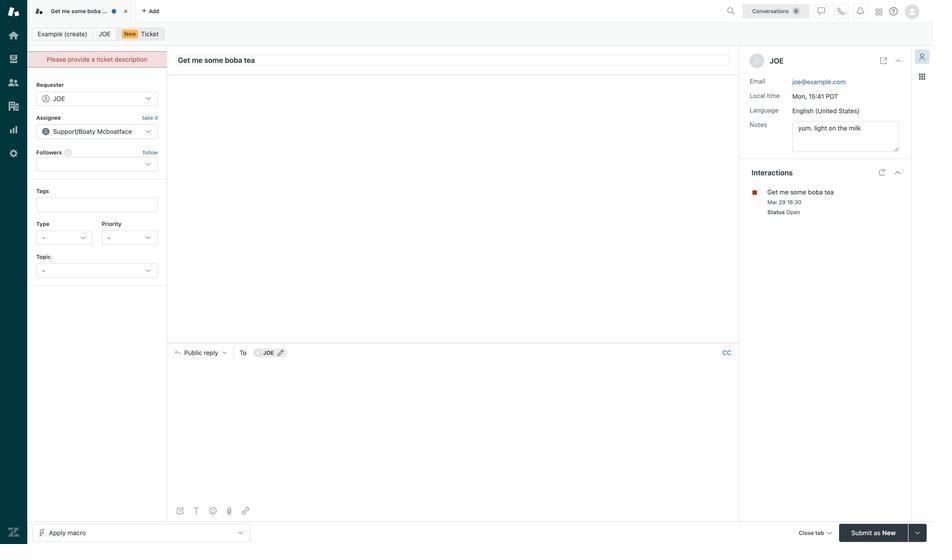 Task type: locate. For each thing, give the bounding box(es) containing it.
tab
[[27, 0, 136, 23]]

edit user image
[[278, 350, 284, 356]]

secondary element
[[27, 25, 933, 43]]

apps image
[[919, 73, 926, 80]]

button displays agent's chat status as invisible. image
[[818, 7, 825, 15]]

insert emojis image
[[209, 508, 217, 515]]

user image
[[754, 58, 760, 64], [755, 59, 759, 63]]

organizations image
[[8, 100, 20, 112]]

info on adding followers image
[[65, 149, 72, 156]]

None text field
[[793, 121, 899, 152]]

get help image
[[890, 7, 898, 15]]

zendesk image
[[8, 527, 20, 538]]

views image
[[8, 53, 20, 65]]

close image inside tabs tab list
[[121, 7, 130, 16]]

1 horizontal spatial close image
[[895, 57, 902, 64]]

customer context image
[[919, 53, 926, 60]]

0 vertical spatial close image
[[121, 7, 130, 16]]

customers image
[[8, 77, 20, 89]]

0 horizontal spatial close image
[[121, 7, 130, 16]]

minimize composer image
[[449, 339, 457, 347]]

notifications image
[[857, 7, 864, 15]]

1 vertical spatial close image
[[895, 57, 902, 64]]

add link (cmd k) image
[[242, 508, 249, 515]]

close image
[[121, 7, 130, 16], [895, 57, 902, 64]]



Task type: vqa. For each thing, say whether or not it's contained in the screenshot.
the bottommost 'tab'
no



Task type: describe. For each thing, give the bounding box(es) containing it.
zendesk products image
[[876, 9, 882, 15]]

add attachment image
[[226, 508, 233, 515]]

format text image
[[193, 508, 200, 515]]

joe@example.com image
[[254, 349, 261, 357]]

Mar 29 16:30 text field
[[768, 199, 802, 205]]

admin image
[[8, 148, 20, 159]]

view more details image
[[880, 57, 887, 64]]

get started image
[[8, 30, 20, 41]]

reporting image
[[8, 124, 20, 136]]

zendesk support image
[[8, 6, 20, 18]]

draft mode image
[[177, 508, 184, 515]]

Subject field
[[176, 55, 730, 66]]

tabs tab list
[[27, 0, 724, 23]]

main element
[[0, 0, 27, 544]]



